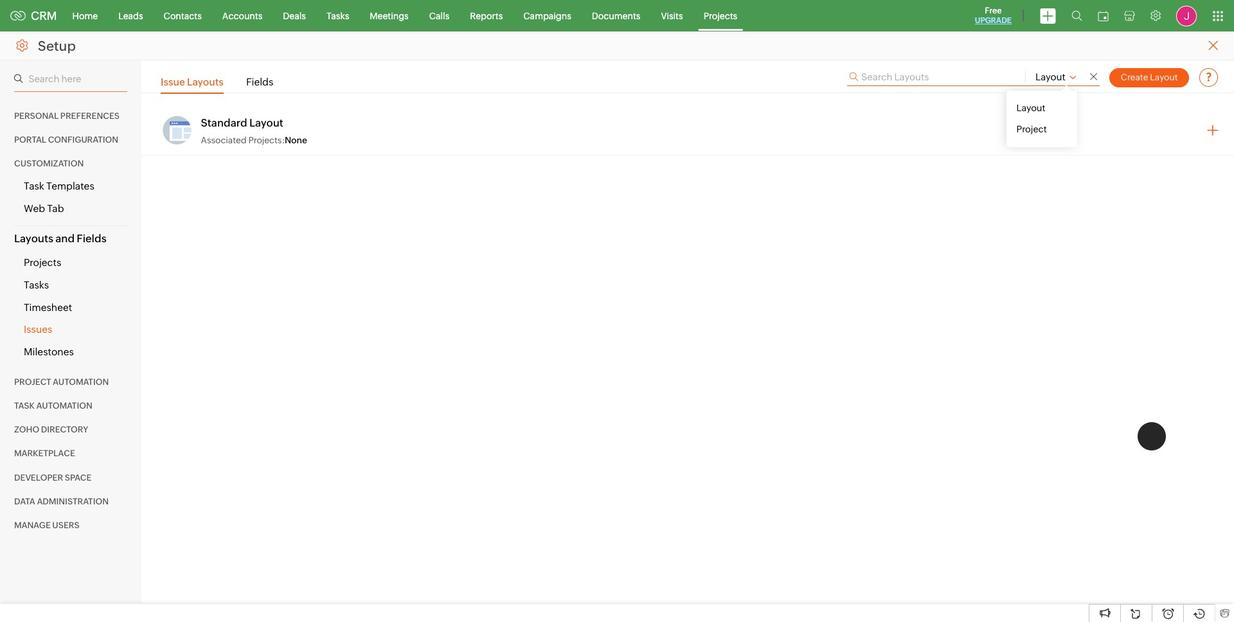 Task type: locate. For each thing, give the bounding box(es) containing it.
meetings link
[[360, 0, 419, 31]]

calls link
[[419, 0, 460, 31]]

crm link
[[10, 9, 57, 23]]

visits link
[[651, 0, 694, 31]]

deals
[[283, 11, 306, 21]]

create menu element
[[1033, 0, 1064, 31]]

home link
[[62, 0, 108, 31]]

documents
[[592, 11, 641, 21]]

search element
[[1064, 0, 1091, 32]]

contacts
[[164, 11, 202, 21]]

accounts link
[[212, 0, 273, 31]]

tasks link
[[316, 0, 360, 31]]

accounts
[[222, 11, 263, 21]]

contacts link
[[153, 0, 212, 31]]

profile image
[[1177, 5, 1197, 26]]

campaigns
[[524, 11, 572, 21]]

calendar image
[[1098, 11, 1109, 21]]

reports
[[470, 11, 503, 21]]

search image
[[1072, 10, 1083, 21]]

leads link
[[108, 0, 153, 31]]

free
[[985, 6, 1002, 15]]



Task type: vqa. For each thing, say whether or not it's contained in the screenshot.
top time
no



Task type: describe. For each thing, give the bounding box(es) containing it.
tasks
[[327, 11, 349, 21]]

calls
[[429, 11, 450, 21]]

projects link
[[694, 0, 748, 31]]

meetings
[[370, 11, 409, 21]]

documents link
[[582, 0, 651, 31]]

visits
[[661, 11, 683, 21]]

leads
[[118, 11, 143, 21]]

crm
[[31, 9, 57, 23]]

create menu image
[[1041, 8, 1057, 23]]

reports link
[[460, 0, 513, 31]]

free upgrade
[[975, 6, 1012, 25]]

home
[[72, 11, 98, 21]]

upgrade
[[975, 16, 1012, 25]]

profile element
[[1169, 0, 1205, 31]]

deals link
[[273, 0, 316, 31]]

campaigns link
[[513, 0, 582, 31]]

projects
[[704, 11, 738, 21]]



